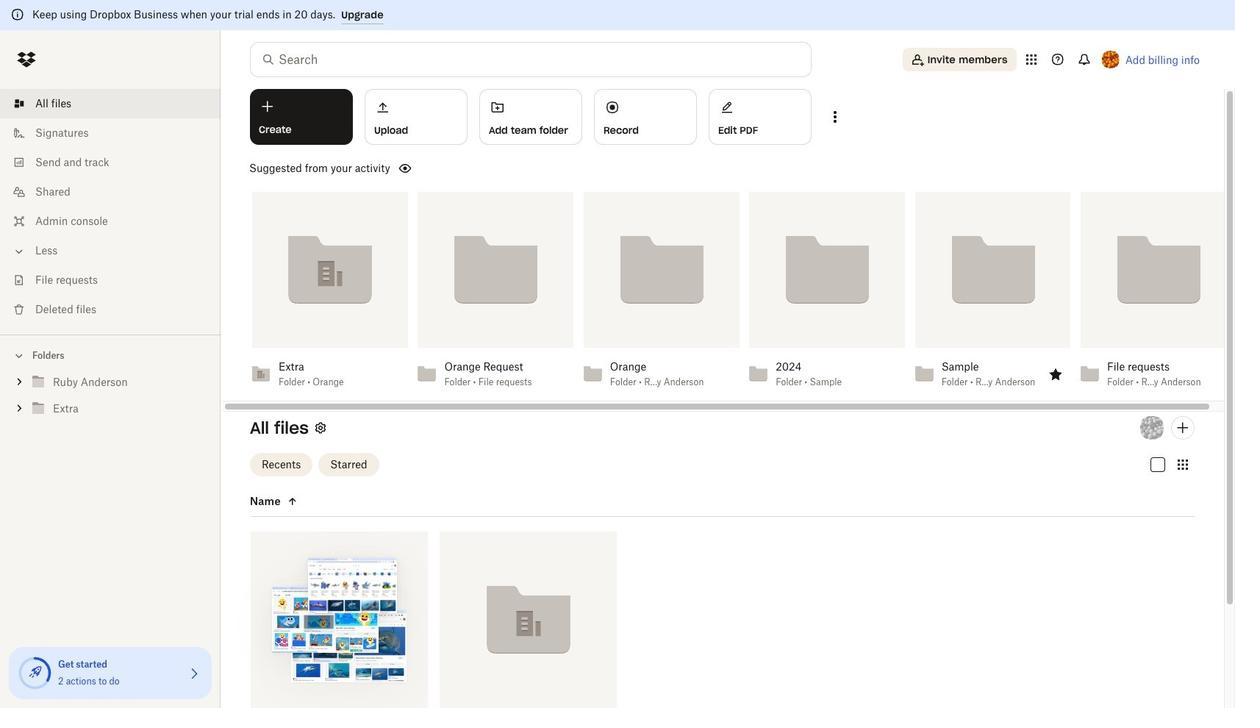 Task type: locate. For each thing, give the bounding box(es) containing it.
list
[[0, 80, 221, 335]]

add team members image
[[1175, 419, 1192, 437]]

folder settings image
[[312, 419, 329, 437]]

dropbox image
[[12, 45, 41, 74]]

team member folder, ruby anderson row
[[251, 532, 428, 708]]

alert
[[0, 0, 1236, 30]]

less image
[[12, 244, 26, 259]]

group
[[0, 366, 221, 433]]

ruby anderson image
[[1141, 416, 1165, 440]]

list item
[[0, 89, 221, 118]]



Task type: describe. For each thing, give the bounding box(es) containing it.
account menu image
[[1102, 51, 1120, 68]]

team shared folder, extra row
[[440, 532, 617, 708]]

Search in folder "Dropbox" text field
[[279, 51, 781, 68]]



Task type: vqa. For each thing, say whether or not it's contained in the screenshot.
Close image
no



